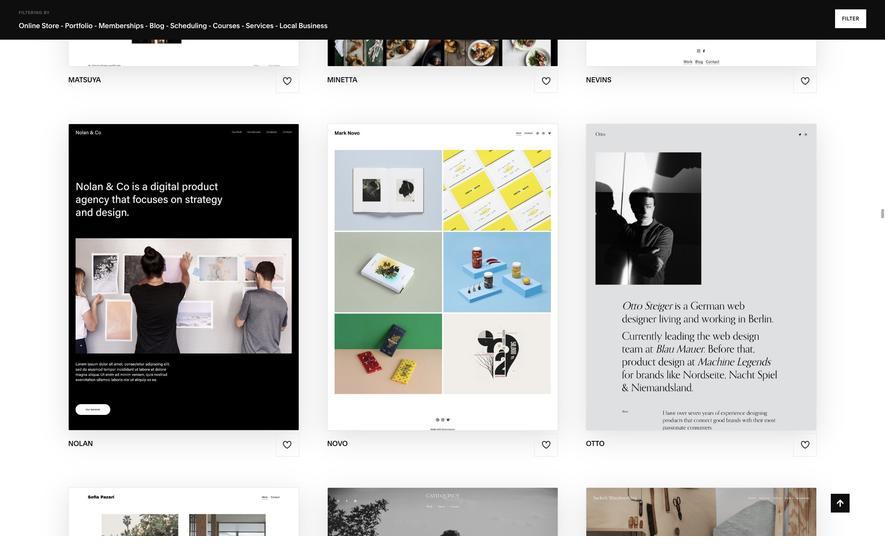Task type: describe. For each thing, give the bounding box(es) containing it.
2 - from the left
[[94, 21, 97, 30]]

quincy image
[[328, 488, 557, 536]]

add nevins to your favorites list image
[[800, 76, 810, 86]]

preview for preview novo
[[410, 277, 447, 287]]

local
[[279, 21, 297, 30]]

preview novo
[[410, 277, 475, 287]]

preview otto link
[[670, 270, 732, 294]]

2 vertical spatial otto
[[586, 439, 605, 448]]

filtering
[[19, 10, 42, 15]]

preview nolan link
[[149, 270, 218, 294]]

blog
[[150, 21, 164, 30]]

courses
[[213, 21, 240, 30]]

otto inside start with otto "button"
[[711, 260, 734, 270]]

7 - from the left
[[275, 21, 278, 30]]

online store - portfolio - memberships - blog - scheduling - courses - services - local business
[[19, 21, 328, 30]]

with for otto
[[687, 260, 709, 270]]

start with otto button
[[660, 254, 743, 277]]

novo inside button
[[451, 260, 476, 270]]

5 - from the left
[[209, 21, 211, 30]]

2 vertical spatial nolan
[[68, 439, 93, 448]]

start with nolan
[[138, 260, 220, 270]]

4 - from the left
[[166, 21, 169, 30]]

pazari image
[[69, 488, 299, 536]]

3 - from the left
[[145, 21, 148, 30]]

back to top image
[[836, 499, 845, 508]]

business
[[299, 21, 328, 30]]

scheduling
[[170, 21, 207, 30]]

memberships
[[99, 21, 144, 30]]

filtering by
[[19, 10, 50, 15]]

nevins
[[586, 75, 611, 84]]

minetta
[[327, 75, 357, 84]]



Task type: locate. For each thing, give the bounding box(es) containing it.
sackett image
[[586, 488, 816, 536]]

filter button
[[835, 9, 866, 28]]

preview for preview nolan
[[149, 277, 186, 287]]

1 vertical spatial nolan
[[188, 277, 218, 287]]

start up the preview novo on the bottom of the page
[[400, 260, 425, 270]]

start for preview novo
[[400, 260, 425, 270]]

novo image
[[328, 124, 557, 430]]

add novo to your favorites list image
[[541, 441, 551, 450]]

start with nolan button
[[138, 254, 229, 277]]

- right 'store'
[[61, 21, 63, 30]]

1 - from the left
[[61, 21, 63, 30]]

novo
[[451, 260, 476, 270], [450, 277, 475, 287], [327, 439, 348, 448]]

preview otto
[[670, 277, 732, 287]]

1 start from the left
[[138, 260, 164, 270]]

3 with from the left
[[687, 260, 709, 270]]

start for preview otto
[[660, 260, 685, 270]]

start for preview nolan
[[138, 260, 164, 270]]

with for novo
[[427, 260, 449, 270]]

matsuya image
[[69, 0, 299, 66]]

portfolio
[[65, 21, 93, 30]]

otto
[[711, 260, 734, 270], [710, 277, 732, 287], [586, 439, 605, 448]]

- left local
[[275, 21, 278, 30]]

add matsuya to your favorites list image
[[283, 76, 292, 86]]

start with novo
[[400, 260, 476, 270]]

3 preview from the left
[[670, 277, 708, 287]]

with inside button
[[427, 260, 449, 270]]

start
[[138, 260, 164, 270], [400, 260, 425, 270], [660, 260, 685, 270]]

0 vertical spatial otto
[[711, 260, 734, 270]]

1 with from the left
[[166, 260, 188, 270]]

nolan image
[[69, 124, 299, 430]]

filter
[[842, 15, 859, 22]]

with up the preview novo on the bottom of the page
[[427, 260, 449, 270]]

1 horizontal spatial with
[[427, 260, 449, 270]]

- right courses
[[241, 21, 244, 30]]

minetta image
[[328, 0, 557, 66]]

1 horizontal spatial preview
[[410, 277, 447, 287]]

2 preview from the left
[[410, 277, 447, 287]]

2 vertical spatial novo
[[327, 439, 348, 448]]

start up "preview nolan"
[[138, 260, 164, 270]]

0 vertical spatial novo
[[451, 260, 476, 270]]

start with otto
[[660, 260, 734, 270]]

otto inside preview otto link
[[710, 277, 732, 287]]

preview down start with novo
[[410, 277, 447, 287]]

-
[[61, 21, 63, 30], [94, 21, 97, 30], [145, 21, 148, 30], [166, 21, 169, 30], [209, 21, 211, 30], [241, 21, 244, 30], [275, 21, 278, 30]]

2 with from the left
[[427, 260, 449, 270]]

3 start from the left
[[660, 260, 685, 270]]

preview inside "link"
[[149, 277, 186, 287]]

preview down start with otto
[[670, 277, 708, 287]]

online
[[19, 21, 40, 30]]

1 vertical spatial novo
[[450, 277, 475, 287]]

0 horizontal spatial preview
[[149, 277, 186, 287]]

start up preview otto
[[660, 260, 685, 270]]

store
[[42, 21, 59, 30]]

0 vertical spatial nolan
[[190, 260, 220, 270]]

- left courses
[[209, 21, 211, 30]]

start with novo button
[[400, 254, 485, 277]]

- left blog on the left top
[[145, 21, 148, 30]]

0 horizontal spatial start
[[138, 260, 164, 270]]

with up "preview nolan"
[[166, 260, 188, 270]]

add nolan to your favorites list image
[[283, 441, 292, 450]]

with
[[166, 260, 188, 270], [427, 260, 449, 270], [687, 260, 709, 270]]

nevins image
[[586, 0, 816, 66]]

0 horizontal spatial with
[[166, 260, 188, 270]]

preview
[[149, 277, 186, 287], [410, 277, 447, 287], [670, 277, 708, 287]]

1 preview from the left
[[149, 277, 186, 287]]

1 horizontal spatial start
[[400, 260, 425, 270]]

add otto to your favorites list image
[[800, 441, 810, 450]]

2 horizontal spatial with
[[687, 260, 709, 270]]

preview nolan
[[149, 277, 218, 287]]

with for nolan
[[166, 260, 188, 270]]

1 vertical spatial otto
[[710, 277, 732, 287]]

preview down start with nolan
[[149, 277, 186, 287]]

start inside button
[[400, 260, 425, 270]]

- right blog on the left top
[[166, 21, 169, 30]]

2 start from the left
[[400, 260, 425, 270]]

2 horizontal spatial start
[[660, 260, 685, 270]]

6 - from the left
[[241, 21, 244, 30]]

with up preview otto
[[687, 260, 709, 270]]

otto image
[[586, 124, 816, 430]]

2 horizontal spatial preview
[[670, 277, 708, 287]]

add minetta to your favorites list image
[[541, 76, 551, 86]]

nolan inside "button"
[[190, 260, 220, 270]]

nolan inside "link"
[[188, 277, 218, 287]]

matsuya
[[68, 75, 101, 84]]

nolan
[[190, 260, 220, 270], [188, 277, 218, 287], [68, 439, 93, 448]]

services
[[246, 21, 274, 30]]

preview for preview otto
[[670, 277, 708, 287]]

preview novo link
[[410, 270, 475, 294]]

by
[[44, 10, 50, 15]]

- right portfolio
[[94, 21, 97, 30]]



Task type: vqa. For each thing, say whether or not it's contained in the screenshot.
with related to Novo
yes



